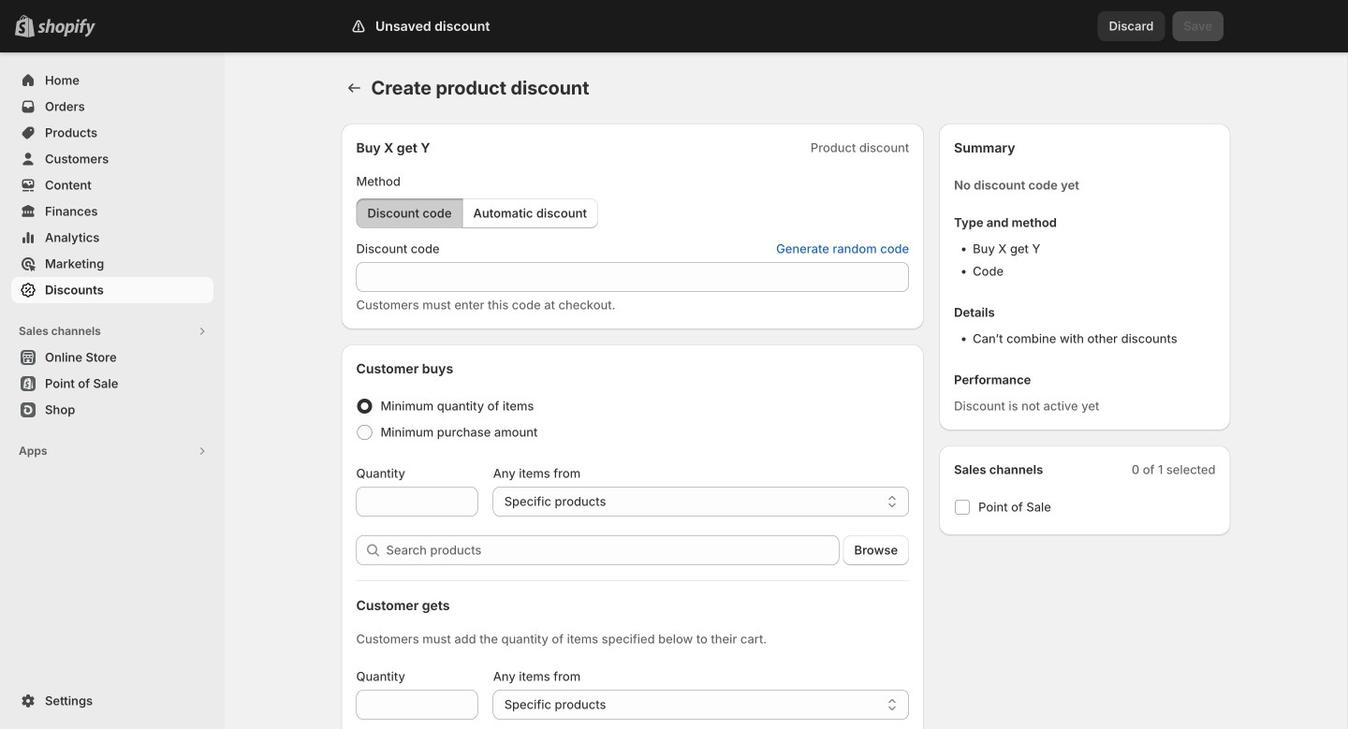 Task type: locate. For each thing, give the bounding box(es) containing it.
None text field
[[356, 262, 909, 292]]

Search products text field
[[386, 535, 839, 565]]

None text field
[[356, 487, 478, 517], [356, 690, 478, 720], [356, 487, 478, 517], [356, 690, 478, 720]]



Task type: describe. For each thing, give the bounding box(es) containing it.
shopify image
[[37, 18, 95, 37]]



Task type: vqa. For each thing, say whether or not it's contained in the screenshot.
the Search products text box
yes



